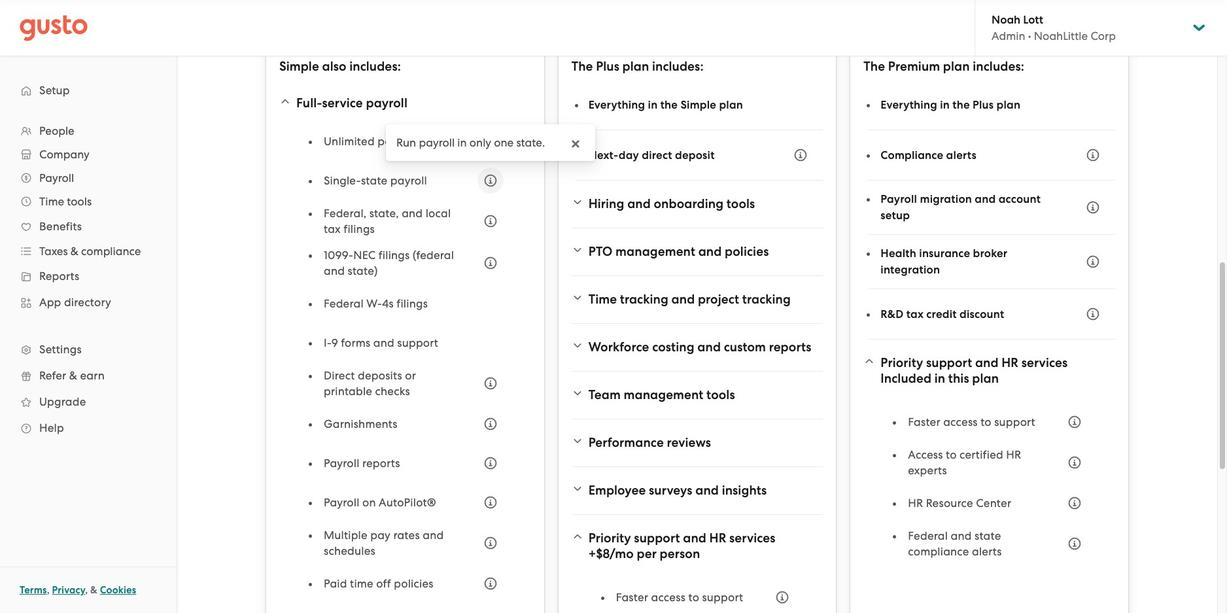 Task type: vqa. For each thing, say whether or not it's contained in the screenshot.
bottommost will
no



Task type: describe. For each thing, give the bounding box(es) containing it.
reports inside dropdown button
[[769, 340, 812, 355]]

center
[[977, 497, 1012, 510]]

taxes
[[39, 245, 68, 258]]

tools inside dropdown button
[[727, 196, 756, 211]]

per
[[637, 547, 657, 562]]

priority support and hr services included in this plan
[[881, 355, 1068, 386]]

time tracking and project tracking button
[[572, 284, 824, 315]]

or
[[405, 369, 416, 382]]

account
[[999, 192, 1041, 206]]

included
[[881, 371, 932, 386]]

and inside 1099-nec filings (federal and state)
[[324, 264, 345, 278]]

pto
[[589, 244, 613, 259]]

payroll for payroll reports
[[324, 457, 360, 470]]

directory
[[64, 296, 111, 309]]

broker
[[974, 247, 1008, 261]]

person
[[660, 547, 701, 562]]

printable
[[324, 385, 373, 398]]

schedules
[[324, 545, 376, 558]]

state)
[[348, 264, 378, 278]]

payroll for payroll
[[39, 171, 74, 185]]

taxes & compliance
[[39, 245, 141, 258]]

+$8/mo
[[589, 547, 634, 562]]

tools inside dropdown button
[[67, 195, 92, 208]]

services for priority support and hr services +$8/mo per person
[[730, 531, 776, 546]]

setup
[[881, 209, 911, 223]]

and inside the priority support and hr services +$8/mo per person
[[683, 531, 707, 546]]

single-state payroll
[[324, 174, 427, 187]]

1 vertical spatial plus
[[973, 98, 994, 112]]

alerts inside federal and state compliance alerts
[[973, 545, 1002, 558]]

1 vertical spatial simple
[[681, 98, 717, 112]]

payroll on autopilot®
[[324, 496, 436, 509]]

the for the plus plan includes:
[[572, 59, 593, 74]]

1 vertical spatial reports
[[363, 457, 400, 470]]

help link
[[13, 416, 164, 440]]

tax inside federal, state, and local tax filings
[[324, 223, 341, 236]]

2 tracking from the left
[[743, 292, 791, 307]]

garnishments
[[324, 418, 398, 431]]

management for pto
[[616, 244, 696, 259]]

includes: for the plus plan includes:
[[653, 59, 704, 74]]

in left the only
[[458, 136, 467, 149]]

one
[[494, 136, 514, 149]]

unlimited
[[324, 135, 375, 148]]

workforce costing and custom reports button
[[572, 332, 824, 363]]

team
[[589, 387, 621, 403]]

hr for priority support and hr services +$8/mo per person
[[710, 531, 727, 546]]

the premium plan includes:
[[864, 59, 1025, 74]]

refer & earn
[[39, 369, 105, 382]]

1 vertical spatial access
[[652, 591, 686, 604]]

faster inside list
[[909, 416, 941, 429]]

0 horizontal spatial state
[[361, 174, 388, 187]]

federal for federal and state compliance alerts
[[909, 530, 949, 543]]

the for premium
[[953, 98, 971, 112]]

time tracking and project tracking
[[589, 292, 791, 307]]

on
[[363, 496, 376, 509]]

hiring and onboarding tools
[[589, 196, 756, 211]]

0 vertical spatial alerts
[[947, 148, 977, 162]]

support inside the priority support and hr services +$8/mo per person
[[634, 531, 680, 546]]

state,
[[370, 207, 399, 220]]

terms link
[[20, 585, 47, 596]]

multiple pay rates and schedules
[[324, 529, 444, 558]]

full-service payroll
[[297, 96, 408, 111]]

time for time tools
[[39, 195, 64, 208]]

& for compliance
[[71, 245, 78, 258]]

health
[[881, 247, 917, 261]]

hr resource center
[[909, 497, 1012, 510]]

simple also includes:
[[279, 59, 401, 74]]

workforce costing and custom reports
[[589, 340, 812, 355]]

access
[[909, 448, 944, 461]]

service
[[322, 96, 363, 111]]

•
[[1029, 29, 1032, 43]]

paid
[[324, 577, 347, 590]]

pto management and policies button
[[572, 236, 824, 268]]

reports
[[39, 270, 79, 283]]

2 horizontal spatial to
[[981, 416, 992, 429]]

hiring
[[589, 196, 625, 211]]

lott
[[1024, 13, 1044, 27]]

federal and state compliance alerts
[[909, 530, 1002, 558]]

the for the premium plan includes:
[[864, 59, 886, 74]]

and inside 'dropdown button'
[[672, 292, 695, 307]]

rates
[[394, 529, 420, 542]]

team management tools button
[[572, 380, 824, 411]]

& for earn
[[69, 369, 77, 382]]

payroll inside dialog main content element
[[419, 136, 455, 149]]

filings inside federal, state, and local tax filings
[[344, 223, 375, 236]]

run
[[397, 136, 416, 149]]

everything in the simple plan
[[589, 98, 744, 112]]

management for team
[[624, 387, 704, 403]]

single-
[[324, 174, 361, 187]]

settings link
[[13, 338, 164, 361]]

team management tools
[[589, 387, 735, 403]]

everything for premium
[[881, 98, 938, 112]]

payroll migration and account setup
[[881, 192, 1041, 223]]

noah lott admin • noahlittle corp
[[992, 13, 1117, 43]]

list containing unlimited payroll runs
[[310, 127, 505, 609]]

and right the hiring
[[628, 196, 651, 211]]

2 , from the left
[[85, 585, 88, 596]]

access to certified hr experts
[[909, 448, 1022, 477]]

app
[[39, 296, 61, 309]]

insurance
[[920, 247, 971, 261]]

time tools button
[[13, 190, 164, 213]]

day
[[619, 148, 639, 162]]

people
[[39, 124, 74, 137]]

filings inside 1099-nec filings (federal and state)
[[379, 249, 410, 262]]

performance reviews
[[589, 435, 712, 450]]

1099-nec filings (federal and state)
[[324, 249, 454, 278]]

hr for access to certified hr experts
[[1007, 448, 1022, 461]]

access inside list
[[944, 416, 978, 429]]

earn
[[80, 369, 105, 382]]

and inside priority support and hr services included in this plan
[[976, 355, 999, 370]]

9
[[332, 336, 338, 350]]

r&d
[[881, 307, 904, 321]]

project
[[698, 292, 740, 307]]

integration
[[881, 263, 941, 277]]

in down the plus plan includes:
[[648, 98, 658, 112]]

direct
[[642, 148, 673, 162]]

migration
[[921, 192, 973, 206]]

dialog main content element
[[386, 124, 596, 161]]



Task type: locate. For each thing, give the bounding box(es) containing it.
payroll up unlimited payroll runs
[[366, 96, 408, 111]]

and
[[975, 192, 996, 206], [628, 196, 651, 211], [402, 207, 423, 220], [699, 244, 722, 259], [324, 264, 345, 278], [672, 292, 695, 307], [374, 336, 395, 350], [698, 340, 721, 355], [976, 355, 999, 370], [696, 483, 719, 498], [423, 529, 444, 542], [951, 530, 972, 543], [683, 531, 707, 546]]

faster down per
[[616, 591, 649, 604]]

the down the premium plan includes:
[[953, 98, 971, 112]]

1 horizontal spatial time
[[589, 292, 617, 307]]

1 tracking from the left
[[620, 292, 669, 307]]

1 vertical spatial faster
[[616, 591, 649, 604]]

filings right 4s
[[397, 297, 428, 310]]

next-day direct deposit
[[589, 148, 715, 162]]

insights
[[722, 483, 767, 498]]

hr
[[1002, 355, 1019, 370], [1007, 448, 1022, 461], [909, 497, 924, 510], [710, 531, 727, 546]]

payroll
[[39, 171, 74, 185], [881, 192, 918, 206], [324, 457, 360, 470], [324, 496, 360, 509]]

priority inside priority support and hr services included in this plan
[[881, 355, 924, 370]]

to inside access to certified hr experts
[[947, 448, 957, 461]]

and up person
[[683, 531, 707, 546]]

1 horizontal spatial priority
[[881, 355, 924, 370]]

0 horizontal spatial list
[[0, 119, 177, 441]]

direct
[[324, 369, 355, 382]]

1 vertical spatial time
[[589, 292, 617, 307]]

payroll down "run"
[[391, 174, 427, 187]]

next-
[[589, 148, 619, 162]]

includes: down admin
[[973, 59, 1025, 74]]

1 horizontal spatial faster
[[909, 416, 941, 429]]

deposits
[[358, 369, 402, 382]]

payroll inside dropdown button
[[39, 171, 74, 185]]

and up project at the right of the page
[[699, 244, 722, 259]]

1 horizontal spatial the
[[864, 59, 886, 74]]

0 vertical spatial &
[[71, 245, 78, 258]]

0 vertical spatial faster
[[909, 416, 941, 429]]

1 horizontal spatial includes:
[[653, 59, 704, 74]]

tracking right project at the right of the page
[[743, 292, 791, 307]]

app directory
[[39, 296, 111, 309]]

1 horizontal spatial tax
[[907, 307, 924, 321]]

reports right custom
[[769, 340, 812, 355]]

2 horizontal spatial list
[[894, 408, 1090, 570]]

access up certified
[[944, 416, 978, 429]]

and right the forms
[[374, 336, 395, 350]]

everything
[[589, 98, 646, 112], [881, 98, 938, 112]]

management inside team management tools dropdown button
[[624, 387, 704, 403]]

0 horizontal spatial time
[[39, 195, 64, 208]]

4s
[[382, 297, 394, 310]]

& left "cookies" button
[[90, 585, 98, 596]]

1 vertical spatial state
[[975, 530, 1002, 543]]

1 horizontal spatial policies
[[725, 244, 769, 259]]

hr for priority support and hr services included in this plan
[[1002, 355, 1019, 370]]

certified
[[960, 448, 1004, 461]]

1 horizontal spatial federal
[[909, 530, 949, 543]]

policies for pto management and policies
[[725, 244, 769, 259]]

multiple
[[324, 529, 368, 542]]

1 horizontal spatial services
[[1022, 355, 1068, 370]]

compliance down the benefits link
[[81, 245, 141, 258]]

cookies
[[100, 585, 136, 596]]

1 horizontal spatial state
[[975, 530, 1002, 543]]

r&d tax credit discount
[[881, 307, 1005, 321]]

time up benefits
[[39, 195, 64, 208]]

list containing people
[[0, 119, 177, 441]]

access down person
[[652, 591, 686, 604]]

compliance inside federal and state compliance alerts
[[909, 545, 970, 558]]

privacy
[[52, 585, 85, 596]]

corp
[[1091, 29, 1117, 43]]

1 vertical spatial management
[[624, 387, 704, 403]]

in down the premium plan includes:
[[941, 98, 950, 112]]

runs
[[417, 135, 440, 148]]

services
[[1022, 355, 1068, 370], [730, 531, 776, 546]]

& inside dropdown button
[[71, 245, 78, 258]]

hr left resource
[[909, 497, 924, 510]]

this
[[949, 371, 970, 386]]

0 vertical spatial simple
[[279, 59, 319, 74]]

0 horizontal spatial the
[[661, 98, 678, 112]]

0 vertical spatial faster access to support
[[909, 416, 1036, 429]]

federal
[[324, 297, 364, 310], [909, 530, 949, 543]]

admin
[[992, 29, 1026, 43]]

surveys
[[649, 483, 693, 498]]

0 horizontal spatial compliance
[[81, 245, 141, 258]]

1 everything from the left
[[589, 98, 646, 112]]

0 vertical spatial access
[[944, 416, 978, 429]]

tax right r&d at the right of page
[[907, 307, 924, 321]]

1 horizontal spatial tracking
[[743, 292, 791, 307]]

0 horizontal spatial includes:
[[350, 59, 401, 74]]

everything for plus
[[589, 98, 646, 112]]

1 vertical spatial services
[[730, 531, 776, 546]]

1 horizontal spatial compliance
[[909, 545, 970, 558]]

0 horizontal spatial services
[[730, 531, 776, 546]]

cookies button
[[100, 583, 136, 598]]

and inside federal, state, and local tax filings
[[402, 207, 423, 220]]

and inside multiple pay rates and schedules
[[423, 529, 444, 542]]

0 horizontal spatial the
[[572, 59, 593, 74]]

priority for priority support and hr services +$8/mo per person
[[589, 531, 631, 546]]

includes: for the premium plan includes:
[[973, 59, 1025, 74]]

off
[[377, 577, 391, 590]]

discount
[[960, 307, 1005, 321]]

0 vertical spatial plus
[[596, 59, 620, 74]]

0 vertical spatial reports
[[769, 340, 812, 355]]

w-
[[367, 297, 382, 310]]

federal for federal w-4s filings
[[324, 297, 364, 310]]

0 horizontal spatial policies
[[394, 577, 434, 590]]

time for time tracking and project tracking
[[589, 292, 617, 307]]

priority
[[881, 355, 924, 370], [589, 531, 631, 546]]

forms
[[341, 336, 371, 350]]

1 horizontal spatial ,
[[85, 585, 88, 596]]

benefits
[[39, 220, 82, 233]]

1 horizontal spatial the
[[953, 98, 971, 112]]

company
[[39, 148, 89, 161]]

compliance alerts
[[881, 148, 977, 162]]

state down center
[[975, 530, 1002, 543]]

tools inside dropdown button
[[707, 387, 735, 403]]

payroll for payroll migration and account setup
[[881, 192, 918, 206]]

hr right certified
[[1007, 448, 1022, 461]]

time inside dropdown button
[[39, 195, 64, 208]]

compliance inside taxes & compliance dropdown button
[[81, 245, 141, 258]]

tools down workforce costing and custom reports
[[707, 387, 735, 403]]

direct deposits or printable checks
[[324, 369, 416, 398]]

refer & earn link
[[13, 364, 164, 387]]

0 vertical spatial federal
[[324, 297, 364, 310]]

alerts
[[947, 148, 977, 162], [973, 545, 1002, 558]]

and left custom
[[698, 340, 721, 355]]

policies for paid time off policies
[[394, 577, 434, 590]]

payroll reports
[[324, 457, 400, 470]]

2 the from the left
[[864, 59, 886, 74]]

payroll for payroll on autopilot®
[[324, 496, 360, 509]]

and left local
[[402, 207, 423, 220]]

policies right off
[[394, 577, 434, 590]]

payroll inside payroll migration and account setup
[[881, 192, 918, 206]]

& left earn
[[69, 369, 77, 382]]

1 vertical spatial &
[[69, 369, 77, 382]]

2 vertical spatial filings
[[397, 297, 428, 310]]

federal w-4s filings
[[324, 297, 428, 310]]

1 vertical spatial alerts
[[973, 545, 1002, 558]]

0 vertical spatial priority
[[881, 355, 924, 370]]

1099-
[[324, 249, 354, 262]]

3 includes: from the left
[[973, 59, 1025, 74]]

priority support and hr services +$8/mo per person
[[589, 531, 776, 562]]

filings down the federal,
[[344, 223, 375, 236]]

1 horizontal spatial access
[[944, 416, 978, 429]]

federal inside federal and state compliance alerts
[[909, 530, 949, 543]]

full-
[[297, 96, 322, 111]]

experts
[[909, 464, 948, 477]]

to down person
[[689, 591, 700, 604]]

2 the from the left
[[953, 98, 971, 112]]

checks
[[375, 385, 410, 398]]

policies up project at the right of the page
[[725, 244, 769, 259]]

1 vertical spatial federal
[[909, 530, 949, 543]]

simple left also at the left
[[279, 59, 319, 74]]

0 vertical spatial time
[[39, 195, 64, 208]]

management down "costing"
[[624, 387, 704, 403]]

upgrade
[[39, 395, 86, 408]]

1 the from the left
[[572, 59, 593, 74]]

0 horizontal spatial faster access to support
[[616, 591, 744, 604]]

payroll down company
[[39, 171, 74, 185]]

and down the 1099-
[[324, 264, 345, 278]]

federal,
[[324, 207, 367, 220]]

1 horizontal spatial everything
[[881, 98, 938, 112]]

employee surveys and insights
[[589, 483, 767, 498]]

0 horizontal spatial access
[[652, 591, 686, 604]]

in
[[648, 98, 658, 112], [941, 98, 950, 112], [458, 136, 467, 149], [935, 371, 946, 386]]

1 horizontal spatial reports
[[769, 340, 812, 355]]

time tools
[[39, 195, 92, 208]]

everything down premium
[[881, 98, 938, 112]]

setup
[[39, 84, 70, 97]]

and down discount
[[976, 355, 999, 370]]

1 vertical spatial compliance
[[909, 545, 970, 558]]

access
[[944, 416, 978, 429], [652, 591, 686, 604]]

state inside federal and state compliance alerts
[[975, 530, 1002, 543]]

faster access to support down person
[[616, 591, 744, 604]]

and down hr resource center
[[951, 530, 972, 543]]

1 horizontal spatial simple
[[681, 98, 717, 112]]

priority inside the priority support and hr services +$8/mo per person
[[589, 531, 631, 546]]

0 vertical spatial tax
[[324, 223, 341, 236]]

support inside priority support and hr services included in this plan
[[927, 355, 973, 370]]

0 horizontal spatial tax
[[324, 223, 341, 236]]

the for plus
[[661, 98, 678, 112]]

1 vertical spatial to
[[947, 448, 957, 461]]

in left "this"
[[935, 371, 946, 386]]

0 horizontal spatial reports
[[363, 457, 400, 470]]

management down hiring and onboarding tools
[[616, 244, 696, 259]]

1 horizontal spatial faster access to support
[[909, 416, 1036, 429]]

and left account
[[975, 192, 996, 206]]

1 vertical spatial filings
[[379, 249, 410, 262]]

and right surveys
[[696, 483, 719, 498]]

to right access
[[947, 448, 957, 461]]

0 vertical spatial to
[[981, 416, 992, 429]]

, left "privacy" link
[[47, 585, 50, 596]]

state up state,
[[361, 174, 388, 187]]

run payroll in only one state.
[[397, 136, 545, 149]]

settings
[[39, 343, 82, 356]]

credit
[[927, 307, 957, 321]]

reports up payroll on autopilot®
[[363, 457, 400, 470]]

payroll up setup at the right of the page
[[881, 192, 918, 206]]

0 vertical spatial policies
[[725, 244, 769, 259]]

faster access to support up certified
[[909, 416, 1036, 429]]

payroll left on
[[324, 496, 360, 509]]

0 horizontal spatial ,
[[47, 585, 50, 596]]

hr inside access to certified hr experts
[[1007, 448, 1022, 461]]

1 horizontal spatial to
[[947, 448, 957, 461]]

faster up access
[[909, 416, 941, 429]]

priority up +$8/mo in the bottom of the page
[[589, 531, 631, 546]]

also
[[322, 59, 347, 74]]

1 , from the left
[[47, 585, 50, 596]]

federal left w-
[[324, 297, 364, 310]]

includes:
[[350, 59, 401, 74], [653, 59, 704, 74], [973, 59, 1025, 74]]

and inside federal and state compliance alerts
[[951, 530, 972, 543]]

to
[[981, 416, 992, 429], [947, 448, 957, 461], [689, 591, 700, 604]]

simple up deposit
[[681, 98, 717, 112]]

only
[[470, 136, 492, 149]]

and right rates
[[423, 529, 444, 542]]

1 vertical spatial tax
[[907, 307, 924, 321]]

time down pto
[[589, 292, 617, 307]]

tax
[[324, 223, 341, 236], [907, 307, 924, 321]]

pay
[[371, 529, 391, 542]]

compliance
[[81, 245, 141, 258], [909, 545, 970, 558]]

gusto navigation element
[[0, 56, 177, 462]]

reviews
[[667, 435, 712, 450]]

0 vertical spatial state
[[361, 174, 388, 187]]

faster
[[909, 416, 941, 429], [616, 591, 649, 604]]

tools right onboarding
[[727, 196, 756, 211]]

to up certified
[[981, 416, 992, 429]]

payroll right "run"
[[419, 136, 455, 149]]

0 horizontal spatial federal
[[324, 297, 364, 310]]

and left project at the right of the page
[[672, 292, 695, 307]]

services for priority support and hr services included in this plan
[[1022, 355, 1068, 370]]

home image
[[20, 15, 88, 41]]

plan inside priority support and hr services included in this plan
[[973, 371, 1000, 386]]

paid time off policies
[[324, 577, 434, 590]]

in inside priority support and hr services included in this plan
[[935, 371, 946, 386]]

0 horizontal spatial priority
[[589, 531, 631, 546]]

full-service payroll button
[[279, 88, 531, 119]]

policies inside pto management and policies dropdown button
[[725, 244, 769, 259]]

(federal
[[413, 249, 454, 262]]

tracking
[[620, 292, 669, 307], [743, 292, 791, 307]]

list
[[0, 119, 177, 441], [310, 127, 505, 609], [894, 408, 1090, 570]]

time inside 'dropdown button'
[[589, 292, 617, 307]]

1 vertical spatial policies
[[394, 577, 434, 590]]

deposit
[[676, 148, 715, 162]]

hr down discount
[[1002, 355, 1019, 370]]

federal down resource
[[909, 530, 949, 543]]

1 vertical spatial faster access to support
[[616, 591, 744, 604]]

0 horizontal spatial everything
[[589, 98, 646, 112]]

local
[[426, 207, 451, 220]]

performance reviews button
[[572, 427, 824, 459]]

hr down employee surveys and insights dropdown button
[[710, 531, 727, 546]]

priority up "included"
[[881, 355, 924, 370]]

compliance down resource
[[909, 545, 970, 558]]

1 horizontal spatial plus
[[973, 98, 994, 112]]

1 horizontal spatial list
[[310, 127, 505, 609]]

tracking up workforce at the bottom of the page
[[620, 292, 669, 307]]

faster access to support inside list
[[909, 416, 1036, 429]]

0 vertical spatial services
[[1022, 355, 1068, 370]]

alerts up migration
[[947, 148, 977, 162]]

hr inside the priority support and hr services +$8/mo per person
[[710, 531, 727, 546]]

filings right nec
[[379, 249, 410, 262]]

priority for priority support and hr services included in this plan
[[881, 355, 924, 370]]

1 includes: from the left
[[350, 59, 401, 74]]

0 vertical spatial management
[[616, 244, 696, 259]]

alerts down center
[[973, 545, 1002, 558]]

1 vertical spatial priority
[[589, 531, 631, 546]]

1 the from the left
[[661, 98, 678, 112]]

compliance
[[881, 148, 944, 162]]

0 horizontal spatial faster
[[616, 591, 649, 604]]

setup link
[[13, 79, 164, 102]]

payroll down garnishments
[[324, 457, 360, 470]]

payroll button
[[13, 166, 164, 190]]

services inside priority support and hr services included in this plan
[[1022, 355, 1068, 370]]

hr inside priority support and hr services included in this plan
[[1002, 355, 1019, 370]]

taxes & compliance button
[[13, 240, 164, 263]]

management inside pto management and policies dropdown button
[[616, 244, 696, 259]]

payroll inside dropdown button
[[366, 96, 408, 111]]

0 vertical spatial compliance
[[81, 245, 141, 258]]

0 horizontal spatial plus
[[596, 59, 620, 74]]

services inside the priority support and hr services +$8/mo per person
[[730, 531, 776, 546]]

includes: right also at the left
[[350, 59, 401, 74]]

& right "taxes"
[[71, 245, 78, 258]]

, left cookies
[[85, 585, 88, 596]]

and inside payroll migration and account setup
[[975, 192, 996, 206]]

2 horizontal spatial includes:
[[973, 59, 1025, 74]]

benefits link
[[13, 215, 164, 238]]

0 horizontal spatial simple
[[279, 59, 319, 74]]

tools down payroll dropdown button
[[67, 195, 92, 208]]

2 vertical spatial to
[[689, 591, 700, 604]]

tax down the federal,
[[324, 223, 341, 236]]

filings
[[344, 223, 375, 236], [379, 249, 410, 262], [397, 297, 428, 310]]

the down the plus plan includes:
[[661, 98, 678, 112]]

management
[[616, 244, 696, 259], [624, 387, 704, 403]]

2 vertical spatial &
[[90, 585, 98, 596]]

0 vertical spatial filings
[[344, 223, 375, 236]]

0 horizontal spatial to
[[689, 591, 700, 604]]

app directory link
[[13, 291, 164, 314]]

payroll
[[366, 96, 408, 111], [378, 135, 415, 148], [419, 136, 455, 149], [391, 174, 427, 187]]

everything in the plus plan
[[881, 98, 1021, 112]]

time
[[350, 577, 374, 590]]

2 everything from the left
[[881, 98, 938, 112]]

everything down the plus plan includes:
[[589, 98, 646, 112]]

list containing faster access to support
[[894, 408, 1090, 570]]

policies inside list
[[394, 577, 434, 590]]

payroll left the runs
[[378, 135, 415, 148]]

includes: up everything in the simple plan
[[653, 59, 704, 74]]

costing
[[653, 340, 695, 355]]

2 includes: from the left
[[653, 59, 704, 74]]

nec
[[354, 249, 376, 262]]

0 horizontal spatial tracking
[[620, 292, 669, 307]]



